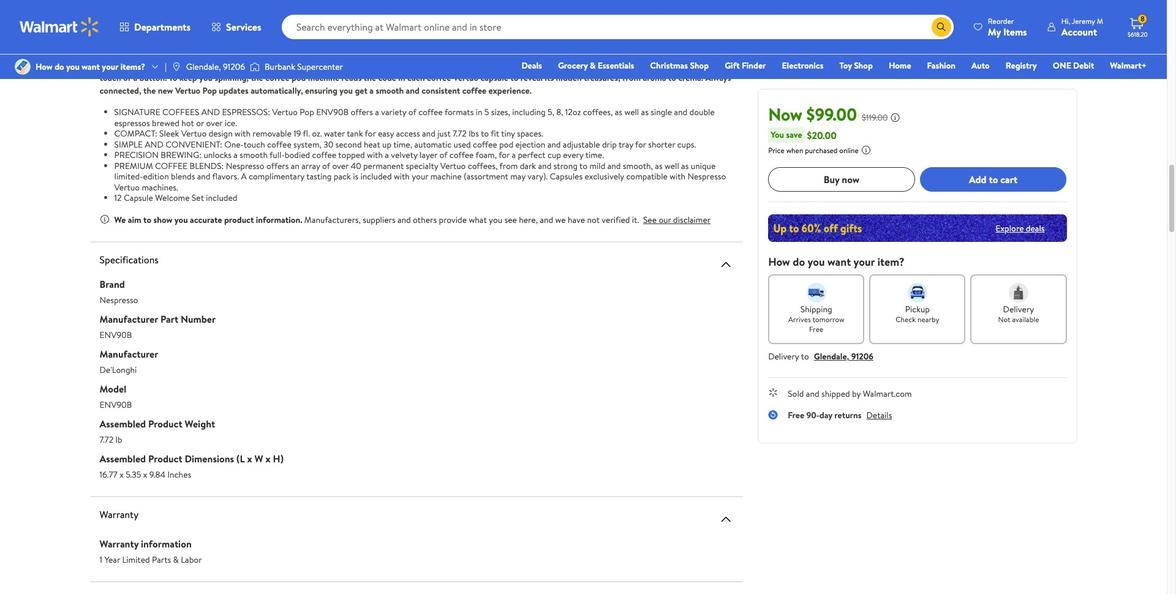 Task type: describe. For each thing, give the bounding box(es) containing it.
explore
[[996, 222, 1024, 234]]

finder
[[742, 59, 766, 72]]

away
[[687, 59, 705, 71]]

reveal
[[521, 72, 543, 84]]

fashion
[[927, 59, 956, 72]]

a right the unlocks
[[234, 149, 238, 161]]

burbank
[[265, 61, 295, 73]]

and left every
[[548, 138, 561, 150]]

grocery & essentials
[[558, 59, 634, 72]]

price
[[768, 145, 785, 156]]

your left item?
[[854, 254, 875, 270]]

oz.
[[312, 127, 322, 140]]

touch inside signature coffees and espressos: vertuo pop env90b offers a variety of coffee formats in 5 sizes, including 5, 8, 12oz coffees, as well as single and double espressos brewed hot or over ice. compact: sleek vertuo design with removable 19 fl. oz. water tank for easy access and just 7.72 lbs to fit tiny spaces. simple and convenient: one-touch coffee system, 30 second heat up time, automatic used coffee pod ejection and adjustable drip tray for shorter cups. precision brewing: unlocks a smooth full-bodied coffee topped with a velvety layer of coffee foam, for a perfect cup every time. premium coffee blends: nespresso offers an array of over 40 permanent specialty vertuo coffees, from dark and strong to mild and smooth, as well as unique limited-edition blends and flavors. a complimentary tasting pack is included with your machine (assortment may vary). capsules exclusively compatible with nespresso vertuo machines. 12 capsule welcome set included
[[244, 138, 265, 150]]

16.77
[[100, 468, 118, 481]]

$20.00
[[807, 128, 837, 142]]

premium
[[114, 160, 153, 172]]

free inside shipping arrives tomorrow free
[[809, 324, 824, 335]]

1 horizontal spatial glendale,
[[814, 350, 849, 363]]

12oz
[[565, 106, 581, 118]]

get
[[355, 85, 368, 97]]

of right layer
[[440, 149, 448, 161]]

walmart image
[[20, 17, 99, 37]]

vertuo right sleek
[[181, 127, 207, 140]]

in inside signature coffees and espressos: vertuo pop env90b offers a variety of coffee formats in 5 sizes, including 5, 8, 12oz coffees, as well as single and double espressos brewed hot or over ice. compact: sleek vertuo design with removable 19 fl. oz. water tank for easy access and just 7.72 lbs to fit tiny spaces. simple and convenient: one-touch coffee system, 30 second heat up time, automatic used coffee pod ejection and adjustable drip tray for shorter cups. precision brewing: unlocks a smooth full-bodied coffee topped with a velvety layer of coffee foam, for a perfect cup every time. premium coffee blends: nespresso offers an array of over 40 permanent specialty vertuo coffees, from dark and strong to mild and smooth, as well as unique limited-edition blends and flavors. a complimentary tasting pack is included with your machine (assortment may vary). capsules exclusively compatible with nespresso vertuo machines. 12 capsule welcome set included
[[476, 106, 482, 118]]

vertuo up button.
[[140, 59, 165, 71]]

specifications image
[[719, 257, 733, 272]]

up to sixty percent off deals. shop now. image
[[768, 214, 1067, 242]]

nespresso down one-
[[226, 160, 264, 172]]

1 manufacturer from the top
[[100, 312, 158, 326]]

delivery for not
[[1003, 303, 1034, 316]]

and left just
[[422, 127, 435, 140]]

and left others
[[398, 214, 411, 226]]

the right at
[[716, 59, 729, 71]]

grocery
[[558, 59, 588, 72]]

a left button.
[[133, 72, 137, 84]]

1 vertical spatial product
[[148, 417, 182, 430]]

as up 'tray'
[[615, 106, 623, 118]]

with down velvety
[[394, 170, 410, 183]]

want for item?
[[828, 254, 851, 270]]

shipping
[[801, 303, 832, 316]]

just
[[438, 127, 451, 140]]

see
[[505, 214, 517, 226]]

pod inside signature coffees and espressos: vertuo pop env90b offers a variety of coffee formats in 5 sizes, including 5, 8, 12oz coffees, as well as single and double espressos brewed hot or over ice. compact: sleek vertuo design with removable 19 fl. oz. water tank for easy access and just 7.72 lbs to fit tiny spaces. simple and convenient: one-touch coffee system, 30 second heat up time, automatic used coffee pod ejection and adjustable drip tray for shorter cups. precision brewing: unlocks a smooth full-bodied coffee topped with a velvety layer of coffee foam, for a perfect cup every time. premium coffee blends: nespresso offers an array of over 40 permanent specialty vertuo coffees, from dark and strong to mild and smooth, as well as unique limited-edition blends and flavors. a complimentary tasting pack is included with your machine (assortment may vary). capsules exclusively compatible with nespresso vertuo machines. 12 capsule welcome set included
[[499, 138, 514, 150]]

machine inside signature coffees and espressos: vertuo pop env90b offers a variety of coffee formats in 5 sizes, including 5, 8, 12oz coffees, as well as single and double espressos brewed hot or over ice. compact: sleek vertuo design with removable 19 fl. oz. water tank for easy access and just 7.72 lbs to fit tiny spaces. simple and convenient: one-touch coffee system, 30 second heat up time, automatic used coffee pod ejection and adjustable drip tray for shorter cups. precision brewing: unlocks a smooth full-bodied coffee topped with a velvety layer of coffee foam, for a perfect cup every time. premium coffee blends: nespresso offers an array of over 40 permanent specialty vertuo coffees, from dark and strong to mild and smooth, as well as unique limited-edition blends and flavors. a complimentary tasting pack is included with your machine (assortment may vary). capsules exclusively compatible with nespresso vertuo machines. 12 capsule welcome set included
[[431, 170, 462, 183]]

|
[[165, 61, 167, 73]]

nespresso up connected,
[[100, 59, 138, 71]]

want for items?
[[82, 61, 100, 73]]

we
[[114, 214, 126, 226]]

add to cart button
[[920, 167, 1067, 192]]

simply
[[478, 59, 502, 71]]

full-
[[270, 149, 285, 161]]

shorter
[[648, 138, 675, 150]]

1 horizontal spatial included
[[361, 170, 392, 183]]

1 vertical spatial coffees,
[[468, 160, 498, 172]]

to down 'choose'
[[511, 72, 519, 84]]

spinning,
[[215, 72, 249, 84]]

cup inside signature coffees and espressos: vertuo pop env90b offers a variety of coffee formats in 5 sizes, including 5, 8, 12oz coffees, as well as single and double espressos brewed hot or over ice. compact: sleek vertuo design with removable 19 fl. oz. water tank for easy access and just 7.72 lbs to fit tiny spaces. simple and convenient: one-touch coffee system, 30 second heat up time, automatic used coffee pod ejection and adjustable drip tray for shorter cups. precision brewing: unlocks a smooth full-bodied coffee topped with a velvety layer of coffee foam, for a perfect cup every time. premium coffee blends: nespresso offers an array of over 40 permanent specialty vertuo coffees, from dark and strong to mild and smooth, as well as unique limited-edition blends and flavors. a complimentary tasting pack is included with your machine (assortment may vary). capsules exclusively compatible with nespresso vertuo machines. 12 capsule welcome set included
[[548, 149, 561, 161]]

a left variety
[[375, 106, 379, 118]]

1 horizontal spatial well
[[665, 160, 679, 172]]

sold and shipped by walmart.com
[[788, 388, 912, 400]]

coffee up tasting
[[312, 149, 336, 161]]

it.
[[632, 214, 639, 226]]

deals
[[522, 59, 542, 72]]

0 horizontal spatial over
[[206, 117, 223, 129]]

0 horizontal spatial for
[[365, 127, 376, 140]]

do for how do you want your item?
[[793, 254, 805, 270]]

how do you want your items?
[[36, 61, 145, 73]]

gift finder link
[[719, 59, 772, 72]]

& inside the grocery & essentials "link"
[[590, 59, 596, 72]]

8 $618.20
[[1128, 14, 1148, 39]]

with right 40
[[367, 149, 383, 161]]

by inside nespresso vertuo pop env90b by delonghi makes four coffee cup sizes, from espressos to full cups, simply choose your nespresso pod, pop it in, and you're away at the touch of a button. to keep you spinning, the coffee pod machine reads the code in each coffee vertuo capsule to reveal its hidden treasures, from aroma to crema. always connected, the new vertuo pop updates automatically, ensuring you get a smooth and consistent coffee experience.
[[218, 59, 227, 71]]

and right blends
[[197, 170, 210, 183]]

vary).
[[528, 170, 548, 183]]

add to cart
[[969, 173, 1018, 186]]

limited
[[122, 554, 150, 566]]

permanent
[[363, 160, 404, 172]]

sizes, inside nespresso vertuo pop env90b by delonghi makes four coffee cup sizes, from espressos to full cups, simply choose your nespresso pod, pop it in, and you're away at the touch of a button. to keep you spinning, the coffee pod machine reads the code in each coffee vertuo capsule to reveal its hidden treasures, from aroma to crema. always connected, the new vertuo pop updates automatically, ensuring you get a smooth and consistent coffee experience.
[[352, 59, 372, 71]]

warranty for warranty information 1 year limited parts & labor
[[100, 537, 139, 550]]

from inside signature coffees and espressos: vertuo pop env90b offers a variety of coffee formats in 5 sizes, including 5, 8, 12oz coffees, as well as single and double espressos brewed hot or over ice. compact: sleek vertuo design with removable 19 fl. oz. water tank for easy access and just 7.72 lbs to fit tiny spaces. simple and convenient: one-touch coffee system, 30 second heat up time, automatic used coffee pod ejection and adjustable drip tray for shorter cups. precision brewing: unlocks a smooth full-bodied coffee topped with a velvety layer of coffee foam, for a perfect cup every time. premium coffee blends: nespresso offers an array of over 40 permanent specialty vertuo coffees, from dark and strong to mild and smooth, as well as unique limited-edition blends and flavors. a complimentary tasting pack is included with your machine (assortment may vary). capsules exclusively compatible with nespresso vertuo machines. 12 capsule welcome set included
[[500, 160, 518, 172]]

x right 'w'
[[266, 452, 271, 465]]

nespresso inside brand nespresso manufacturer part number env90b manufacturer de'longhi model env90b assembled product weight 7.72 lb assembled product dimensions (l x w x h) 16.77 x 5.35 x 9.84 inches
[[100, 294, 138, 306]]

with down 'espressos:'
[[235, 127, 251, 140]]

an
[[291, 160, 300, 172]]

perfect
[[518, 149, 546, 161]]

0 vertical spatial product
[[100, 32, 134, 46]]

1
[[100, 554, 102, 566]]

tasting
[[306, 170, 332, 183]]

aroma
[[643, 72, 666, 84]]

a right get on the top of page
[[370, 85, 374, 97]]

(assortment
[[464, 170, 508, 183]]

the down delonghi
[[251, 72, 263, 84]]

coffee
[[155, 160, 188, 172]]

as left unique
[[681, 160, 689, 172]]

departments button
[[109, 12, 201, 42]]

explore deals
[[996, 222, 1045, 234]]

spaces.
[[517, 127, 543, 140]]

buy now
[[824, 173, 860, 186]]

auto link
[[966, 59, 995, 72]]

env90b inside signature coffees and espressos: vertuo pop env90b offers a variety of coffee formats in 5 sizes, including 5, 8, 12oz coffees, as well as single and double espressos brewed hot or over ice. compact: sleek vertuo design with removable 19 fl. oz. water tank for easy access and just 7.72 lbs to fit tiny spaces. simple and convenient: one-touch coffee system, 30 second heat up time, automatic used coffee pod ejection and adjustable drip tray for shorter cups. precision brewing: unlocks a smooth full-bodied coffee topped with a velvety layer of coffee foam, for a perfect cup every time. premium coffee blends: nespresso offers an array of over 40 permanent specialty vertuo coffees, from dark and strong to mild and smooth, as well as unique limited-edition blends and flavors. a complimentary tasting pack is included with your machine (assortment may vary). capsules exclusively compatible with nespresso vertuo machines. 12 capsule welcome set included
[[316, 106, 349, 118]]

blends
[[171, 170, 195, 183]]

inches
[[168, 468, 191, 481]]

m
[[1097, 16, 1103, 26]]

9.84
[[149, 468, 165, 481]]

0 horizontal spatial pop
[[167, 59, 182, 71]]

30
[[324, 138, 333, 150]]

you down reads
[[340, 85, 353, 97]]

and left we
[[540, 214, 553, 226]]

of right array
[[322, 160, 330, 172]]

ejection
[[516, 138, 545, 150]]

the down button.
[[143, 85, 156, 97]]

product details image
[[719, 37, 733, 51]]

delivery not available
[[998, 303, 1039, 325]]

array
[[302, 160, 320, 172]]

items?
[[121, 61, 145, 73]]

at
[[707, 59, 714, 71]]

you left the see
[[489, 214, 502, 226]]

x left 5.35 at the left bottom
[[120, 468, 124, 481]]

coffee left 'foam,' at left
[[450, 149, 474, 161]]

product details
[[100, 32, 163, 46]]

walmart+ link
[[1105, 59, 1152, 72]]

your inside nespresso vertuo pop env90b by delonghi makes four coffee cup sizes, from espressos to full cups, simply choose your nespresso pod, pop it in, and you're away at the touch of a button. to keep you spinning, the coffee pod machine reads the code in each coffee vertuo capsule to reveal its hidden treasures, from aroma to crema. always connected, the new vertuo pop updates automatically, ensuring you get a smooth and consistent coffee experience.
[[533, 59, 549, 71]]

have
[[568, 214, 585, 226]]

in,
[[635, 59, 644, 71]]

to left 'full'
[[432, 59, 440, 71]]

1 vertical spatial offers
[[267, 160, 289, 172]]

0 vertical spatial 91206
[[223, 61, 245, 73]]

pod,
[[592, 59, 609, 71]]

glendale, 91206 button
[[814, 350, 874, 363]]

your inside signature coffees and espressos: vertuo pop env90b offers a variety of coffee formats in 5 sizes, including 5, 8, 12oz coffees, as well as single and double espressos brewed hot or over ice. compact: sleek vertuo design with removable 19 fl. oz. water tank for easy access and just 7.72 lbs to fit tiny spaces. simple and convenient: one-touch coffee system, 30 second heat up time, automatic used coffee pod ejection and adjustable drip tray for shorter cups. precision brewing: unlocks a smooth full-bodied coffee topped with a velvety layer of coffee foam, for a perfect cup every time. premium coffee blends: nespresso offers an array of over 40 permanent specialty vertuo coffees, from dark and strong to mild and smooth, as well as unique limited-edition blends and flavors. a complimentary tasting pack is included with your machine (assortment may vary). capsules exclusively compatible with nespresso vertuo machines. 12 capsule welcome set included
[[412, 170, 429, 183]]

tomorrow
[[813, 314, 845, 325]]

delonghi
[[229, 59, 265, 71]]

0 horizontal spatial and
[[145, 138, 163, 150]]

easy
[[378, 127, 394, 140]]

each
[[407, 72, 425, 84]]

and right single
[[674, 106, 688, 118]]

items
[[1004, 25, 1027, 38]]

w
[[255, 452, 263, 465]]

and right sold
[[806, 388, 820, 400]]

vertuo down 'keep'
[[175, 85, 200, 97]]

pop
[[611, 59, 625, 71]]

1 horizontal spatial 91206
[[851, 350, 874, 363]]

up
[[382, 138, 392, 150]]

you right 'keep'
[[199, 72, 213, 84]]

intent image for shipping image
[[807, 283, 826, 303]]

Search search field
[[282, 15, 954, 39]]

of right variety
[[409, 106, 417, 118]]

shop for toy shop
[[854, 59, 873, 72]]

compatible
[[626, 170, 668, 183]]

disclaimer
[[673, 214, 711, 226]]

dimensions
[[185, 452, 234, 465]]

when
[[786, 145, 803, 156]]

warranty information 1 year limited parts & labor
[[100, 537, 202, 566]]

with left unique
[[670, 170, 686, 183]]

toy shop link
[[834, 59, 879, 72]]

0 horizontal spatial glendale,
[[186, 61, 221, 73]]

to right aim at the top
[[143, 214, 151, 226]]

Walmart Site-Wide search field
[[282, 15, 954, 39]]

warranty for warranty
[[100, 508, 139, 521]]

warranty image
[[719, 512, 733, 527]]

1 horizontal spatial and
[[201, 106, 220, 118]]

pod inside nespresso vertuo pop env90b by delonghi makes four coffee cup sizes, from espressos to full cups, simply choose your nespresso pod, pop it in, and you're away at the touch of a button. to keep you spinning, the coffee pod machine reads the code in each coffee vertuo capsule to reveal its hidden treasures, from aroma to crema. always connected, the new vertuo pop updates automatically, ensuring you get a smooth and consistent coffee experience.
[[292, 72, 306, 84]]

you up intent image for shipping
[[808, 254, 825, 270]]

essentials
[[598, 59, 634, 72]]

topped
[[338, 149, 365, 161]]

2 vertical spatial product
[[148, 452, 182, 465]]

and up aroma
[[646, 59, 660, 71]]

1 horizontal spatial coffees,
[[583, 106, 613, 118]]

system,
[[294, 138, 322, 150]]

coffee right the four on the left of page
[[310, 59, 335, 71]]

1 assembled from the top
[[100, 417, 146, 430]]

90-
[[807, 409, 820, 422]]

vertuo down used
[[440, 160, 466, 172]]



Task type: locate. For each thing, give the bounding box(es) containing it.
7.72 left 'lb'
[[100, 433, 114, 446]]

buy
[[824, 173, 840, 186]]

1 vertical spatial sizes,
[[491, 106, 510, 118]]

information.
[[256, 214, 302, 226]]

the up get on the top of page
[[364, 72, 376, 84]]

x right 5.35 at the left bottom
[[143, 468, 147, 481]]

brewed
[[152, 117, 179, 129]]

to left fit
[[481, 127, 489, 140]]

0 vertical spatial cup
[[337, 59, 350, 71]]

91206 up sold and shipped by walmart.com
[[851, 350, 874, 363]]

0 vertical spatial over
[[206, 117, 223, 129]]

0 vertical spatial in
[[398, 72, 405, 84]]

1 horizontal spatial do
[[793, 254, 805, 270]]

to
[[169, 72, 177, 84]]

details button
[[867, 409, 892, 422]]

coffee right used
[[473, 138, 497, 150]]

smooth left full-
[[240, 149, 268, 161]]

1 vertical spatial delivery
[[768, 350, 799, 363]]

of
[[123, 72, 131, 84], [409, 106, 417, 118], [440, 149, 448, 161], [322, 160, 330, 172]]

how down walmart image
[[36, 61, 53, 73]]

env90b up water in the left top of the page
[[316, 106, 349, 118]]

 image left "makes"
[[250, 61, 260, 73]]

5
[[485, 106, 489, 118]]

0 vertical spatial by
[[218, 59, 227, 71]]

free left 90- on the right bottom of the page
[[788, 409, 804, 422]]

capsules
[[550, 170, 583, 183]]

0 vertical spatial 7.72
[[453, 127, 467, 140]]

as right smooth,
[[655, 160, 663, 172]]

2 horizontal spatial for
[[635, 138, 646, 150]]

$618.20
[[1128, 30, 1148, 39]]

7.72 inside signature coffees and espressos: vertuo pop env90b offers a variety of coffee formats in 5 sizes, including 5, 8, 12oz coffees, as well as single and double espressos brewed hot or over ice. compact: sleek vertuo design with removable 19 fl. oz. water tank for easy access and just 7.72 lbs to fit tiny spaces. simple and convenient: one-touch coffee system, 30 second heat up time, automatic used coffee pod ejection and adjustable drip tray for shorter cups. precision brewing: unlocks a smooth full-bodied coffee topped with a velvety layer of coffee foam, for a perfect cup every time. premium coffee blends: nespresso offers an array of over 40 permanent specialty vertuo coffees, from dark and strong to mild and smooth, as well as unique limited-edition blends and flavors. a complimentary tasting pack is included with your machine (assortment may vary). capsules exclusively compatible with nespresso vertuo machines. 12 capsule welcome set included
[[453, 127, 467, 140]]

warranty inside warranty information 1 year limited parts & labor
[[100, 537, 139, 550]]

limited-
[[114, 170, 143, 183]]

gift finder
[[725, 59, 766, 72]]

1 horizontal spatial smooth
[[376, 85, 404, 97]]

1 warranty from the top
[[100, 508, 139, 521]]

cup
[[337, 59, 350, 71], [548, 149, 561, 161]]

2 vertical spatial pop
[[300, 106, 314, 118]]

shop for christmas shop
[[690, 59, 709, 72]]

0 vertical spatial glendale,
[[186, 61, 221, 73]]

1 vertical spatial glendale,
[[814, 350, 849, 363]]

pod right 'foam,' at left
[[499, 138, 514, 150]]

automatic
[[414, 138, 452, 150]]

0 horizontal spatial sizes,
[[352, 59, 372, 71]]

from down it
[[623, 72, 641, 84]]

0 vertical spatial well
[[625, 106, 639, 118]]

0 vertical spatial and
[[201, 106, 220, 118]]

1 horizontal spatial cup
[[548, 149, 561, 161]]

pop inside signature coffees and espressos: vertuo pop env90b offers a variety of coffee formats in 5 sizes, including 5, 8, 12oz coffees, as well as single and double espressos brewed hot or over ice. compact: sleek vertuo design with removable 19 fl. oz. water tank for easy access and just 7.72 lbs to fit tiny spaces. simple and convenient: one-touch coffee system, 30 second heat up time, automatic used coffee pod ejection and adjustable drip tray for shorter cups. precision brewing: unlocks a smooth full-bodied coffee topped with a velvety layer of coffee foam, for a perfect cup every time. premium coffee blends: nespresso offers an array of over 40 permanent specialty vertuo coffees, from dark and strong to mild and smooth, as well as unique limited-edition blends and flavors. a complimentary tasting pack is included with your machine (assortment may vary). capsules exclusively compatible with nespresso vertuo machines. 12 capsule welcome set included
[[300, 106, 314, 118]]

0 vertical spatial delivery
[[1003, 303, 1034, 316]]

1 horizontal spatial offers
[[351, 106, 373, 118]]

explore deals link
[[991, 217, 1050, 239]]

1 vertical spatial 7.72
[[100, 433, 114, 446]]

0 horizontal spatial how
[[36, 61, 53, 73]]

show
[[153, 214, 172, 226]]

1 vertical spatial and
[[145, 138, 163, 150]]

env90b inside nespresso vertuo pop env90b by delonghi makes four coffee cup sizes, from espressos to full cups, simply choose your nespresso pod, pop it in, and you're away at the touch of a button. to keep you spinning, the coffee pod machine reads the code in each coffee vertuo capsule to reveal its hidden treasures, from aroma to crema. always connected, the new vertuo pop updates automatically, ensuring you get a smooth and consistent coffee experience.
[[184, 59, 216, 71]]

debit
[[1073, 59, 1094, 72]]

touch left full-
[[244, 138, 265, 150]]

coffee down capsule
[[462, 85, 487, 97]]

supercenter
[[297, 61, 343, 73]]

glendale, down tomorrow
[[814, 350, 849, 363]]

to down arrives
[[801, 350, 809, 363]]

for right tank
[[365, 127, 376, 140]]

delivery inside delivery not available
[[1003, 303, 1034, 316]]

0 vertical spatial included
[[361, 170, 392, 183]]

0 horizontal spatial from
[[374, 59, 392, 71]]

to inside add to cart button
[[989, 173, 998, 186]]

0 vertical spatial do
[[55, 61, 64, 73]]

walmart+
[[1110, 59, 1147, 72]]

product left 'weight' on the bottom left
[[148, 417, 182, 430]]

intent image for pickup image
[[908, 283, 928, 303]]

pickup
[[905, 303, 930, 316]]

1 horizontal spatial by
[[852, 388, 861, 400]]

brewing:
[[161, 149, 202, 161]]

vertuo down cups, in the top left of the page
[[453, 72, 479, 84]]

included
[[361, 170, 392, 183], [206, 192, 237, 204]]

pod down the four on the left of page
[[292, 72, 306, 84]]

0 vertical spatial machine
[[308, 72, 340, 84]]

included down "flavors."
[[206, 192, 237, 204]]

deals
[[1026, 222, 1045, 234]]

removable
[[253, 127, 292, 140]]

0 vertical spatial offers
[[351, 106, 373, 118]]

x right (l
[[247, 452, 252, 465]]

smooth inside nespresso vertuo pop env90b by delonghi makes four coffee cup sizes, from espressos to full cups, simply choose your nespresso pod, pop it in, and you're away at the touch of a button. to keep you spinning, the coffee pod machine reads the code in each coffee vertuo capsule to reveal its hidden treasures, from aroma to crema. always connected, the new vertuo pop updates automatically, ensuring you get a smooth and consistent coffee experience.
[[376, 85, 404, 97]]

as left single
[[641, 106, 649, 118]]

how for how do you want your items?
[[36, 61, 53, 73]]

7.72 left lbs
[[453, 127, 467, 140]]

0 horizontal spatial cup
[[337, 59, 350, 71]]

number
[[181, 312, 216, 326]]

0 vertical spatial assembled
[[100, 417, 146, 430]]

1 vertical spatial manufacturer
[[100, 347, 158, 361]]

40
[[351, 160, 361, 172]]

0 horizontal spatial machine
[[308, 72, 340, 84]]

how right specifications 'icon'
[[768, 254, 790, 270]]

1 horizontal spatial &
[[590, 59, 596, 72]]

0 vertical spatial manufacturer
[[100, 312, 158, 326]]

0 vertical spatial sizes,
[[352, 59, 372, 71]]

always
[[706, 72, 731, 84]]

1 vertical spatial included
[[206, 192, 237, 204]]

$119.00
[[862, 112, 888, 124]]

we
[[555, 214, 566, 226]]

1 horizontal spatial delivery
[[1003, 303, 1034, 316]]

welcome
[[155, 192, 190, 204]]

1 vertical spatial warranty
[[100, 537, 139, 550]]

 image for burbank supercenter
[[250, 61, 260, 73]]

0 horizontal spatial pod
[[292, 72, 306, 84]]

pop left 'updates' on the top
[[203, 85, 217, 97]]

7.72 inside brand nespresso manufacturer part number env90b manufacturer de'longhi model env90b assembled product weight 7.72 lb assembled product dimensions (l x w x h) 16.77 x 5.35 x 9.84 inches
[[100, 433, 114, 446]]

nespresso vertuo pop env90b by delonghi makes four coffee cup sizes, from espressos to full cups, simply choose your nespresso pod, pop it in, and you're away at the touch of a button. to keep you spinning, the coffee pod machine reads the code in each coffee vertuo capsule to reveal its hidden treasures, from aroma to crema. always connected, the new vertuo pop updates automatically, ensuring you get a smooth and consistent coffee experience.
[[100, 59, 731, 97]]

0 vertical spatial coffees,
[[583, 106, 613, 118]]

0 horizontal spatial delivery
[[768, 350, 799, 363]]

1 vertical spatial how
[[768, 254, 790, 270]]

cup inside nespresso vertuo pop env90b by delonghi makes four coffee cup sizes, from espressos to full cups, simply choose your nespresso pod, pop it in, and you're away at the touch of a button. to keep you spinning, the coffee pod machine reads the code in each coffee vertuo capsule to reveal its hidden treasures, from aroma to crema. always connected, the new vertuo pop updates automatically, ensuring you get a smooth and consistent coffee experience.
[[337, 59, 350, 71]]

0 horizontal spatial &
[[173, 554, 179, 566]]

1 vertical spatial smooth
[[240, 149, 268, 161]]

bodied
[[285, 149, 310, 161]]

& right parts
[[173, 554, 179, 566]]

christmas shop link
[[645, 59, 714, 72]]

or
[[196, 117, 204, 129]]

by right shipped
[[852, 388, 861, 400]]

0 vertical spatial from
[[374, 59, 392, 71]]

env90b up 'keep'
[[184, 59, 216, 71]]

full
[[443, 59, 455, 71]]

2 assembled from the top
[[100, 452, 146, 465]]

time,
[[393, 138, 412, 150]]

91206
[[223, 61, 245, 73], [851, 350, 874, 363]]

coffee up consistent
[[427, 72, 451, 84]]

and right the mild
[[608, 160, 621, 172]]

unlocks
[[204, 149, 232, 161]]

over left 40
[[332, 160, 349, 172]]

sizes, up reads
[[352, 59, 372, 71]]

free 90-day returns details
[[788, 409, 892, 422]]

env90b up the de'longhi
[[100, 329, 132, 341]]

electronics
[[782, 59, 824, 72]]

coffee down consistent
[[419, 106, 443, 118]]

1 horizontal spatial pop
[[203, 85, 217, 97]]

1 vertical spatial in
[[476, 106, 482, 118]]

here,
[[519, 214, 538, 226]]

legal information image
[[861, 145, 871, 155]]

$99.00
[[807, 102, 857, 126]]

1 horizontal spatial want
[[828, 254, 851, 270]]

0 horizontal spatial well
[[625, 106, 639, 118]]

intent image for delivery image
[[1009, 283, 1029, 303]]

nespresso up hidden
[[551, 59, 590, 71]]

including
[[512, 106, 546, 118]]

1 shop from the left
[[690, 59, 709, 72]]

shop inside "link"
[[690, 59, 709, 72]]

time.
[[586, 149, 604, 161]]

h)
[[273, 452, 284, 465]]

1 vertical spatial free
[[788, 409, 804, 422]]

in inside nespresso vertuo pop env90b by delonghi makes four coffee cup sizes, from espressos to full cups, simply choose your nespresso pod, pop it in, and you're away at the touch of a button. to keep you spinning, the coffee pod machine reads the code in each coffee vertuo capsule to reveal its hidden treasures, from aroma to crema. always connected, the new vertuo pop updates automatically, ensuring you get a smooth and consistent coffee experience.
[[398, 72, 405, 84]]

brand nespresso manufacturer part number env90b manufacturer de'longhi model env90b assembled product weight 7.72 lb assembled product dimensions (l x w x h) 16.77 x 5.35 x 9.84 inches
[[100, 277, 284, 481]]

0 vertical spatial how
[[36, 61, 53, 73]]

by
[[218, 59, 227, 71], [852, 388, 861, 400]]

smooth inside signature coffees and espressos: vertuo pop env90b offers a variety of coffee formats in 5 sizes, including 5, 8, 12oz coffees, as well as single and double espressos brewed hot or over ice. compact: sleek vertuo design with removable 19 fl. oz. water tank for easy access and just 7.72 lbs to fit tiny spaces. simple and convenient: one-touch coffee system, 30 second heat up time, automatic used coffee pod ejection and adjustable drip tray for shorter cups. precision brewing: unlocks a smooth full-bodied coffee topped with a velvety layer of coffee foam, for a perfect cup every time. premium coffee blends: nespresso offers an array of over 40 permanent specialty vertuo coffees, from dark and strong to mild and smooth, as well as unique limited-edition blends and flavors. a complimentary tasting pack is included with your machine (assortment may vary). capsules exclusively compatible with nespresso vertuo machines. 12 capsule welcome set included
[[240, 149, 268, 161]]

0 horizontal spatial by
[[218, 59, 227, 71]]

0 horizontal spatial free
[[788, 409, 804, 422]]

assembled up 5.35 at the left bottom
[[100, 452, 146, 465]]

delivery to glendale, 91206
[[768, 350, 874, 363]]

0 horizontal spatial included
[[206, 192, 237, 204]]

now
[[842, 173, 860, 186]]

available
[[1012, 314, 1039, 325]]

grocery & essentials link
[[553, 59, 640, 72]]

0 horizontal spatial in
[[398, 72, 405, 84]]

your left the items?
[[102, 61, 118, 73]]

 image
[[171, 62, 181, 72]]

free down 'shipping'
[[809, 324, 824, 335]]

1 horizontal spatial touch
[[244, 138, 265, 150]]

how for how do you want your item?
[[768, 254, 790, 270]]

do up 'shipping'
[[793, 254, 805, 270]]

with
[[235, 127, 251, 140], [367, 149, 383, 161], [394, 170, 410, 183], [670, 170, 686, 183]]

you right 'show'
[[174, 214, 188, 226]]

learn more about strikethrough prices image
[[890, 113, 900, 123]]

0 vertical spatial want
[[82, 61, 100, 73]]

0 horizontal spatial do
[[55, 61, 64, 73]]

search icon image
[[937, 22, 947, 32]]

for
[[365, 127, 376, 140], [635, 138, 646, 150], [499, 149, 510, 161]]

1 vertical spatial touch
[[244, 138, 265, 150]]

home
[[889, 59, 911, 72]]

1 horizontal spatial shop
[[854, 59, 873, 72]]

tiny
[[501, 127, 515, 140]]

manufacturer up the de'longhi
[[100, 347, 158, 361]]

1 horizontal spatial 7.72
[[453, 127, 467, 140]]

1 horizontal spatial pod
[[499, 138, 514, 150]]

you
[[66, 61, 80, 73], [199, 72, 213, 84], [340, 85, 353, 97], [174, 214, 188, 226], [489, 214, 502, 226], [808, 254, 825, 270]]

pop up fl.
[[300, 106, 314, 118]]

1 horizontal spatial  image
[[250, 61, 260, 73]]

compact:
[[114, 127, 157, 140]]

your up 'its' in the top of the page
[[533, 59, 549, 71]]

and right "dark"
[[538, 160, 552, 172]]

1 vertical spatial 91206
[[851, 350, 874, 363]]

warranty down 16.77
[[100, 508, 139, 521]]

to left the mild
[[580, 160, 588, 172]]

machine inside nespresso vertuo pop env90b by delonghi makes four coffee cup sizes, from espressos to full cups, simply choose your nespresso pod, pop it in, and you're away at the touch of a button. to keep you spinning, the coffee pod machine reads the code in each coffee vertuo capsule to reveal its hidden treasures, from aroma to crema. always connected, the new vertuo pop updates automatically, ensuring you get a smooth and consistent coffee experience.
[[308, 72, 340, 84]]

2 manufacturer from the top
[[100, 347, 158, 361]]

2 horizontal spatial pop
[[300, 106, 314, 118]]

1 vertical spatial pod
[[499, 138, 514, 150]]

your down layer
[[412, 170, 429, 183]]

0 vertical spatial free
[[809, 324, 824, 335]]

what
[[469, 214, 487, 226]]

do for how do you want your items?
[[55, 61, 64, 73]]

second
[[335, 138, 362, 150]]

1 vertical spatial pop
[[203, 85, 217, 97]]

well left single
[[625, 106, 639, 118]]

warranty up year
[[100, 537, 139, 550]]

offers down get on the top of page
[[351, 106, 373, 118]]

pop right | on the top left of the page
[[167, 59, 182, 71]]

glendale, right 'to'
[[186, 61, 221, 73]]

 image
[[15, 59, 31, 75], [250, 61, 260, 73]]

0 horizontal spatial want
[[82, 61, 100, 73]]

2 shop from the left
[[854, 59, 873, 72]]

1 horizontal spatial for
[[499, 149, 510, 161]]

coffees, down used
[[468, 160, 498, 172]]

 image for how do you want your items?
[[15, 59, 31, 75]]

0 horizontal spatial offers
[[267, 160, 289, 172]]

product
[[224, 214, 254, 226]]

reorder my items
[[988, 16, 1027, 38]]

1 vertical spatial &
[[173, 554, 179, 566]]

1 horizontal spatial sizes,
[[491, 106, 510, 118]]

and down brewed
[[145, 138, 163, 150]]

nespresso down cups. at the top of the page
[[688, 170, 726, 183]]

(l
[[237, 452, 245, 465]]

coffee left 19
[[267, 138, 291, 150]]

touch inside nespresso vertuo pop env90b by delonghi makes four coffee cup sizes, from espressos to full cups, simply choose your nespresso pod, pop it in, and you're away at the touch of a button. to keep you spinning, the coffee pod machine reads the code in each coffee vertuo capsule to reveal its hidden treasures, from aroma to crema. always connected, the new vertuo pop updates automatically, ensuring you get a smooth and consistent coffee experience.
[[100, 72, 121, 84]]

of inside nespresso vertuo pop env90b by delonghi makes four coffee cup sizes, from espressos to full cups, simply choose your nespresso pod, pop it in, and you're away at the touch of a button. to keep you spinning, the coffee pod machine reads the code in each coffee vertuo capsule to reveal its hidden treasures, from aroma to crema. always connected, the new vertuo pop updates automatically, ensuring you get a smooth and consistent coffee experience.
[[123, 72, 131, 84]]

0 vertical spatial &
[[590, 59, 596, 72]]

item?
[[878, 254, 905, 270]]

new
[[158, 85, 173, 97]]

1 horizontal spatial free
[[809, 324, 824, 335]]

1 vertical spatial machine
[[431, 170, 462, 183]]

product up the items?
[[100, 32, 134, 46]]

1 horizontal spatial in
[[476, 106, 482, 118]]

in left each
[[398, 72, 405, 84]]

sizes, inside signature coffees and espressos: vertuo pop env90b offers a variety of coffee formats in 5 sizes, including 5, 8, 12oz coffees, as well as single and double espressos brewed hot or over ice. compact: sleek vertuo design with removable 19 fl. oz. water tank for easy access and just 7.72 lbs to fit tiny spaces. simple and convenient: one-touch coffee system, 30 second heat up time, automatic used coffee pod ejection and adjustable drip tray for shorter cups. precision brewing: unlocks a smooth full-bodied coffee topped with a velvety layer of coffee foam, for a perfect cup every time. premium coffee blends: nespresso offers an array of over 40 permanent specialty vertuo coffees, from dark and strong to mild and smooth, as well as unique limited-edition blends and flavors. a complimentary tasting pack is included with your machine (assortment may vary). capsules exclusively compatible with nespresso vertuo machines. 12 capsule welcome set included
[[491, 106, 510, 118]]

cup up reads
[[337, 59, 350, 71]]

walmart.com
[[863, 388, 912, 400]]

sizes, right 5
[[491, 106, 510, 118]]

and down each
[[406, 85, 420, 97]]

layer
[[420, 149, 438, 161]]

0 horizontal spatial 7.72
[[100, 433, 114, 446]]

shipped
[[822, 388, 850, 400]]

1 vertical spatial from
[[623, 72, 641, 84]]

now
[[768, 102, 803, 126]]

2 warranty from the top
[[100, 537, 139, 550]]

hi, jeremy m account
[[1062, 16, 1103, 38]]

0 horizontal spatial smooth
[[240, 149, 268, 161]]

adjustable
[[563, 138, 600, 150]]

cart
[[1001, 173, 1018, 186]]

1 vertical spatial over
[[332, 160, 349, 172]]

dark
[[520, 160, 536, 172]]

91206 up 'updates' on the top
[[223, 61, 245, 73]]

0 vertical spatial warranty
[[100, 508, 139, 521]]

env90b down model on the bottom of the page
[[100, 399, 132, 411]]

reorder
[[988, 16, 1014, 26]]

vertuo down automatically,
[[272, 106, 298, 118]]

1 vertical spatial do
[[793, 254, 805, 270]]

delivery for to
[[768, 350, 799, 363]]

manufacturer down brand at the left top
[[100, 312, 158, 326]]

included right is at the left of page
[[361, 170, 392, 183]]

glendale,
[[186, 61, 221, 73], [814, 350, 849, 363]]

to left cart
[[989, 173, 998, 186]]

delivery up sold
[[768, 350, 799, 363]]

services
[[226, 20, 261, 34]]

a left "dark"
[[512, 149, 516, 161]]

over right or
[[206, 117, 223, 129]]

coffee up automatically,
[[265, 72, 290, 84]]

services button
[[201, 12, 272, 42]]

touch up connected,
[[100, 72, 121, 84]]

2 horizontal spatial from
[[623, 72, 641, 84]]

our
[[659, 214, 671, 226]]

1 horizontal spatial machine
[[431, 170, 462, 183]]

of up connected,
[[123, 72, 131, 84]]

registry
[[1006, 59, 1037, 72]]

by up spinning,
[[218, 59, 227, 71]]

button.
[[139, 72, 167, 84]]

1 vertical spatial want
[[828, 254, 851, 270]]

0 horizontal spatial  image
[[15, 59, 31, 75]]

0 vertical spatial pop
[[167, 59, 182, 71]]

to down "you're"
[[668, 72, 676, 84]]

& inside warranty information 1 year limited parts & labor
[[173, 554, 179, 566]]

2 vertical spatial from
[[500, 160, 518, 172]]

0 vertical spatial pod
[[292, 72, 306, 84]]

account
[[1062, 25, 1097, 38]]

you down walmart image
[[66, 61, 80, 73]]

0 vertical spatial smooth
[[376, 85, 404, 97]]

we aim to show you accurate product information. manufacturers, suppliers and others provide what you see here, and we have not verified it. see our disclaimer
[[114, 214, 711, 226]]

1 vertical spatial by
[[852, 388, 861, 400]]

smooth down code
[[376, 85, 404, 97]]

brand
[[100, 277, 125, 291]]

every
[[563, 149, 584, 161]]

check
[[896, 314, 916, 325]]

vertuo down premium
[[114, 181, 140, 193]]

de'longhi
[[100, 364, 137, 376]]

1 vertical spatial well
[[665, 160, 679, 172]]

a left velvety
[[385, 149, 389, 161]]

how
[[36, 61, 53, 73], [768, 254, 790, 270]]



Task type: vqa. For each thing, say whether or not it's contained in the screenshot.
"pop" at right
yes



